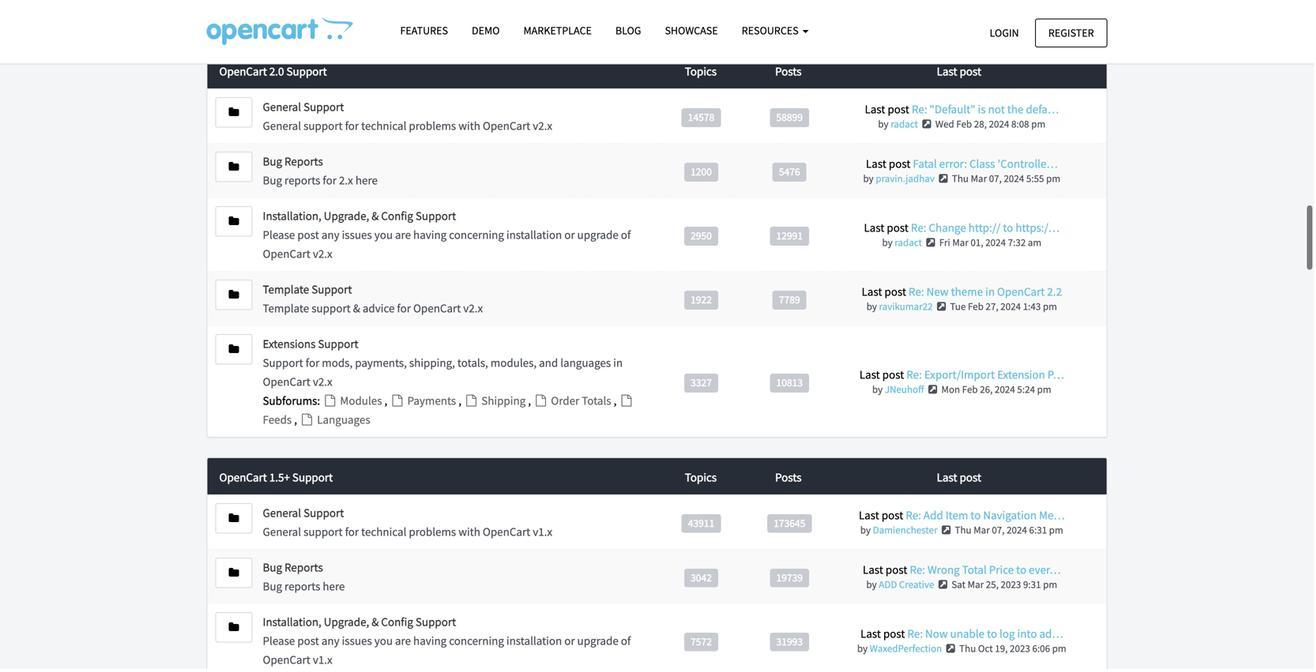 Task type: describe. For each thing, give the bounding box(es) containing it.
pm for re: "default" is not the defa…
[[1031, 117, 1045, 131]]

1 bug from the top
[[263, 154, 282, 169]]

extensions
[[263, 336, 316, 351]]

with for v1.x
[[458, 524, 480, 539]]

demo
[[472, 23, 500, 38]]

marketplace link
[[512, 17, 604, 44]]

topics for general support general support for technical problems with opencart v2.x
[[685, 64, 717, 79]]

last post re: "default" is not the defa…
[[865, 102, 1059, 117]]

log
[[1000, 626, 1015, 641]]

view the latest post image for add
[[940, 525, 953, 535]]

7572
[[691, 635, 712, 648]]

general support link for 2.0
[[263, 99, 344, 114]]

mods,
[[322, 355, 353, 370]]

opencart 1.5+ support link
[[219, 468, 657, 487]]

upgrade, for here
[[324, 614, 369, 629]]

mar for item
[[974, 523, 990, 536]]

general support general support for technical problems with opencart v2.x
[[263, 99, 552, 133]]

post up the by add creative on the bottom right of page
[[886, 562, 907, 577]]

feb for theme
[[968, 300, 984, 313]]

6:06
[[1032, 642, 1050, 655]]

https:/…
[[1016, 220, 1060, 235]]

view the latest post image for error:
[[937, 174, 950, 184]]

totals,
[[457, 355, 488, 370]]

opencart inside "general support general support for technical problems with opencart v1.x"
[[483, 524, 530, 539]]

installation, upgrade, & config support please post any issues you are having concerning installation or upgrade of opencart v2.x
[[263, 208, 631, 261]]

theme
[[951, 284, 983, 299]]

blog link
[[604, 17, 653, 44]]

post up by jneuhoff
[[882, 367, 904, 382]]

by radact for re: change http:// to https:/…
[[882, 236, 922, 249]]

thu mar 07, 2024 5:55 pm
[[952, 172, 1060, 185]]

navigation
[[983, 508, 1037, 523]]

01,
[[971, 236, 983, 249]]

http://
[[968, 220, 1001, 235]]

sat mar 25, 2023 9:31 pm
[[952, 578, 1057, 591]]

10813
[[776, 376, 803, 389]]

by pravin.jadhav
[[863, 172, 935, 185]]

re: for re: new theme in opencart 2.2
[[909, 284, 924, 299]]

support for template support template support & advice for opencart v2.x
[[311, 301, 351, 316]]

by add creative
[[866, 578, 934, 591]]

last post re: change http:// to https:/…
[[864, 220, 1060, 235]]

opencart inside installation, upgrade, & config support please post any issues you are having concerning installation or upgrade of opencart v2.x
[[263, 246, 310, 261]]

for inside template support template support & advice for opencart v2.x
[[397, 301, 411, 316]]

bug reports bug reports for 2.x here
[[263, 154, 378, 188]]

& inside template support template support & advice for opencart v2.x
[[353, 301, 360, 316]]

problems for bug reports bug reports here
[[409, 524, 456, 539]]

please for please post any issues you are having concerning installation or upgrade of opencart v1.x
[[263, 633, 295, 648]]

re: wrong total price to ever… link
[[910, 562, 1061, 577]]

export/import
[[924, 367, 995, 382]]

14578
[[688, 110, 714, 124]]

view the latest post image for export/import
[[926, 385, 939, 395]]

support inside general support general support for technical problems with opencart v2.x
[[303, 99, 344, 114]]

support inside installation, upgrade, & config support please post any issues you are having concerning installation or upgrade of opencart v2.x
[[416, 208, 456, 223]]

opencart inside installation, upgrade, & config support please post any issues you are having concerning installation or upgrade of opencart v1.x
[[263, 652, 310, 667]]

4 bug from the top
[[263, 579, 282, 594]]

topics for general support general support for technical problems with opencart v1.x
[[685, 470, 717, 485]]

am
[[1028, 236, 1042, 249]]

pm for re: new theme in opencart 2.2
[[1043, 300, 1057, 313]]

thu oct 19, 2023 6:06 pm
[[959, 642, 1066, 655]]

3 bug from the top
[[263, 560, 282, 575]]

or for please post any issues you are having concerning installation or upgrade of opencart v1.x
[[564, 633, 575, 648]]

radact link for re: change http:// to https:/…
[[895, 236, 922, 249]]

last for re: change http:// to https:/…
[[864, 220, 884, 235]]

pm for fatal error: class 'controlle…
[[1046, 172, 1060, 185]]

languages
[[560, 355, 611, 370]]

technical for bug reports bug reports here
[[361, 524, 406, 539]]

oct
[[978, 642, 993, 655]]

post up "by ravikumar22"
[[885, 284, 906, 299]]

reports for for
[[284, 173, 320, 188]]

thu mar 07, 2024 6:31 pm
[[955, 523, 1063, 536]]

opencart inside general support general support for technical problems with opencart v2.x
[[483, 118, 530, 133]]

posts for last post re: "default" is not the defa…
[[775, 64, 802, 79]]

installation, upgrade, & config support image
[[229, 622, 239, 633]]

2023 for log
[[1010, 642, 1030, 655]]

you for v1.x
[[374, 633, 393, 648]]

installation, upgrade, & config support please post any issues you are having concerning installation or upgrade of opencart v1.x
[[263, 614, 631, 667]]

of for please post any issues you are having concerning installation or upgrade of opencart v2.x
[[621, 227, 631, 242]]

6:31
[[1029, 523, 1047, 536]]

last for re: now unable to log into ad…
[[860, 626, 881, 641]]

technical for bug reports bug reports for 2.x here
[[361, 118, 406, 133]]

2023 for to
[[1001, 578, 1021, 591]]

bug reports image
[[229, 161, 239, 172]]

we
[[320, 6, 334, 21]]

config for bug reports for 2.x here
[[381, 208, 413, 223]]

radact for re: change http:// to https:/…
[[895, 236, 922, 249]]

price
[[989, 562, 1014, 577]]

last post re: new theme in opencart 2.2
[[862, 284, 1062, 299]]

opencart 2.0 support
[[219, 64, 327, 79]]

2024 for item
[[1007, 523, 1027, 536]]

& for opencart 2.0 support
[[372, 208, 379, 223]]

9:31
[[1023, 578, 1041, 591]]

re: "default" is not the defa… link
[[912, 102, 1059, 117]]

register
[[1048, 26, 1094, 40]]

damienchester
[[873, 523, 938, 536]]

pravin.jadhav
[[876, 172, 935, 185]]

modules
[[338, 393, 384, 408]]

extensions support link
[[263, 336, 358, 351]]

opencart 1.5+ support
[[219, 470, 333, 485]]

here inside bug reports bug reports here
[[323, 579, 345, 594]]

thu for item
[[955, 523, 972, 536]]

07, for 'controlle…
[[989, 172, 1002, 185]]

7789
[[779, 293, 800, 306]]

19,
[[995, 642, 1008, 655]]

want
[[337, 6, 362, 21]]

for for bug reports bug reports for 2.x here
[[323, 173, 337, 188]]

opencart 2.0 support link
[[219, 62, 657, 81]]

new
[[926, 284, 949, 299]]

2024 for is
[[989, 117, 1009, 131]]

2024 for theme
[[1000, 300, 1021, 313]]

2 general from the top
[[263, 118, 301, 133]]

7:32
[[1008, 236, 1026, 249]]

post down by pravin.jadhav
[[887, 220, 909, 235]]

0 vertical spatial in
[[985, 284, 995, 299]]

features link
[[388, 17, 460, 44]]

posts for last post re: add item to navigation me…
[[775, 470, 802, 485]]

advice
[[363, 301, 395, 316]]

by radact for re: "default" is not the defa…
[[878, 117, 918, 131]]

reports for here
[[284, 579, 320, 594]]

2.0
[[269, 64, 284, 79]]

support inside template support template support & advice for opencart v2.x
[[311, 282, 352, 297]]

1 general from the top
[[263, 99, 301, 114]]

languages
[[315, 412, 370, 427]]

unable
[[950, 626, 985, 641]]

2 bug from the top
[[263, 173, 282, 188]]

template support link
[[263, 282, 352, 297]]

add
[[924, 508, 943, 523]]

for inside extensions support support for mods, payments, shipping, totals, modules, and languages in opencart v2.x
[[306, 355, 319, 370]]

2024 for class
[[1004, 172, 1024, 185]]

me…
[[1039, 508, 1065, 523]]

general support image
[[229, 107, 239, 118]]

file o image for modules
[[323, 395, 338, 407]]

, down subforums:
[[294, 412, 299, 427]]

installation, upgrade, & config support image
[[229, 216, 239, 227]]

2950
[[691, 229, 712, 242]]

v2.x inside general support general support for technical problems with opencart v2.x
[[533, 118, 552, 133]]

installation, upgrade, & config support link for bug reports bug reports here
[[263, 614, 456, 629]]

view the latest post image for wrong
[[936, 580, 949, 590]]

into
[[1017, 626, 1037, 641]]

resources
[[742, 23, 801, 38]]

by damienchester
[[860, 523, 938, 536]]

tue
[[950, 300, 966, 313]]

bug reports image
[[229, 567, 239, 578]]

last post for item
[[937, 470, 981, 485]]

173645
[[774, 516, 805, 530]]

thu for class
[[952, 172, 969, 185]]

v1.x inside installation, upgrade, & config support please post any issues you are having concerning installation or upgrade of opencart v1.x
[[313, 652, 332, 667]]

to for last post re: add item to navigation me…
[[971, 508, 981, 523]]

waxedperfection link
[[870, 642, 942, 655]]

you for v2.x
[[374, 227, 393, 242]]

file o image for languages
[[299, 414, 315, 426]]

, right 'totals' in the bottom of the page
[[614, 393, 619, 408]]

pm for re: add item to navigation me…
[[1049, 523, 1063, 536]]

here inside bug reports bug reports for 2.x here
[[355, 173, 378, 188]]

or for please post any issues you are having concerning installation or upgrade of opencart v2.x
[[564, 227, 575, 242]]

bug reports bug reports here
[[263, 560, 345, 594]]

pm for re: wrong total price to ever…
[[1043, 578, 1057, 591]]

installation, for installation, upgrade, & config support please post any issues you are having concerning installation or upgrade of opencart v2.x
[[263, 208, 321, 223]]

re: change http:// to https:/… link
[[911, 220, 1060, 235]]

and
[[539, 355, 558, 370]]

re: for re: wrong total price to ever…
[[910, 562, 925, 577]]

by for last post re: change http:// to https:/…
[[882, 236, 893, 249]]

general support link for 1.5+
[[263, 505, 344, 520]]

blog
[[615, 23, 641, 38]]

pm for re: now unable to log into ad…
[[1052, 642, 1066, 655]]

4 general from the top
[[263, 524, 301, 539]]

last post re: now unable to log into ad…
[[860, 626, 1063, 641]]

post up last post re: "default" is not the defa… on the top of page
[[960, 64, 981, 79]]

upgrade for please post any issues you are having concerning installation or upgrade of opencart v2.x
[[577, 227, 619, 242]]

subforums:
[[263, 393, 320, 408]]



Task type: vqa. For each thing, say whether or not it's contained in the screenshot.
V2.X
yes



Task type: locate. For each thing, give the bounding box(es) containing it.
view the latest post image down new
[[935, 302, 948, 312]]

or inside installation, upgrade, & config support please post any issues you are having concerning installation or upgrade of opencart v2.x
[[564, 227, 575, 242]]

2 reports from the top
[[284, 579, 320, 594]]

1 vertical spatial you
[[374, 633, 393, 648]]

upgrade inside installation, upgrade, & config support please post any issues you are having concerning installation or upgrade of opencart v2.x
[[577, 227, 619, 242]]

0 horizontal spatial in
[[613, 355, 623, 370]]

1 template from the top
[[263, 282, 309, 297]]

radact left fri
[[895, 236, 922, 249]]

1 vertical spatial are
[[395, 633, 411, 648]]

view the latest post image for now
[[944, 644, 957, 654]]

please
[[263, 227, 295, 242], [263, 633, 295, 648]]

v2.x inside extensions support support for mods, payments, shipping, totals, modules, and languages in opencart v2.x
[[313, 374, 332, 389]]

p…
[[1047, 367, 1064, 382]]

totals
[[582, 393, 611, 408]]

2 with from the top
[[458, 524, 480, 539]]

2024 right 27,
[[1000, 300, 1021, 313]]

re: for re: now unable to log into ad…
[[907, 626, 923, 641]]

,
[[384, 393, 390, 408], [458, 393, 464, 408], [528, 393, 533, 408], [614, 393, 619, 408], [294, 412, 299, 427]]

1 horizontal spatial in
[[985, 284, 995, 299]]

1 vertical spatial config
[[381, 614, 413, 629]]

opencart
[[219, 64, 267, 79], [483, 118, 530, 133], [263, 246, 310, 261], [997, 284, 1045, 299], [413, 301, 461, 316], [263, 374, 310, 389], [219, 470, 267, 485], [483, 524, 530, 539], [263, 652, 310, 667]]

v1.x inside "general support general support for technical problems with opencart v1.x"
[[533, 524, 552, 539]]

1 reports from the top
[[284, 173, 320, 188]]

1 with from the top
[[458, 118, 480, 133]]

0 vertical spatial with
[[458, 118, 480, 133]]

by for last post re: wrong total price to ever…
[[866, 578, 877, 591]]

1 please from the top
[[263, 227, 295, 242]]

in right languages
[[613, 355, 623, 370]]

1 vertical spatial general support link
[[263, 505, 344, 520]]

0 vertical spatial or
[[564, 227, 575, 242]]

v2.x
[[533, 118, 552, 133], [313, 246, 332, 261], [463, 301, 483, 316], [313, 374, 332, 389]]

2 topics from the top
[[685, 470, 717, 485]]

jneuhoff
[[885, 383, 924, 396]]

0 vertical spatial here
[[355, 173, 378, 188]]

post up by damienchester
[[882, 508, 903, 523]]

0 vertical spatial any
[[321, 227, 339, 242]]

installation, upgrade, & config support link
[[263, 208, 456, 223], [263, 614, 456, 629]]

2 posts from the top
[[775, 470, 802, 485]]

with down opencart 1.5+ support link
[[458, 524, 480, 539]]

re: up "damienchester"
[[906, 508, 921, 523]]

having for bug reports for 2.x here
[[413, 227, 447, 242]]

support for general support general support for technical problems with opencart v1.x
[[303, 524, 343, 539]]

2.2
[[1047, 284, 1062, 299]]

having inside installation, upgrade, & config support please post any issues you are having concerning installation or upgrade of opencart v1.x
[[413, 633, 447, 648]]

07, down 'fatal error: class 'controlle…' link
[[989, 172, 1002, 185]]

1 vertical spatial thu
[[955, 523, 972, 536]]

1 vertical spatial reports
[[284, 579, 320, 594]]

to for last post re: now unable to log into ad…
[[987, 626, 997, 641]]

0 vertical spatial radact
[[891, 117, 918, 131]]

by left pravin.jadhav
[[863, 172, 874, 185]]

1 installation, upgrade, & config support link from the top
[[263, 208, 456, 223]]

bug
[[263, 154, 282, 169], [263, 173, 282, 188], [263, 560, 282, 575], [263, 579, 282, 594]]

0 vertical spatial 2023
[[1001, 578, 1021, 591]]

with inside general support general support for technical problems with opencart v2.x
[[458, 118, 480, 133]]

with inside "general support general support for technical problems with opencart v1.x"
[[458, 524, 480, 539]]

by left add
[[866, 578, 877, 591]]

in inside extensions support support for mods, payments, shipping, totals, modules, and languages in opencart v2.x
[[613, 355, 623, 370]]

radact for re: "default" is not the defa…
[[891, 117, 918, 131]]

0 vertical spatial config
[[381, 208, 413, 223]]

0 vertical spatial posts
[[775, 64, 802, 79]]

0 vertical spatial topics
[[685, 64, 717, 79]]

problems inside general support general support for technical problems with opencart v2.x
[[409, 118, 456, 133]]

post up template support 'link'
[[297, 227, 319, 242]]

reports right bug reports image
[[284, 154, 323, 169]]

are for bug reports here
[[395, 633, 411, 648]]

2 last post from the top
[[937, 470, 981, 485]]

post down bug reports bug reports here
[[297, 633, 319, 648]]

template down template support 'link'
[[263, 301, 309, 316]]

by for last post fatal error: class 'controlle…
[[863, 172, 874, 185]]

support inside "general support general support for technical problems with opencart v1.x"
[[303, 524, 343, 539]]

for inside "general support general support for technical problems with opencart v1.x"
[[345, 524, 359, 539]]

file o image up languages link at the bottom left of the page
[[323, 395, 338, 407]]

v2.x inside installation, upgrade, & config support please post any issues you are having concerning installation or upgrade of opencart v2.x
[[313, 246, 332, 261]]

or
[[564, 227, 575, 242], [564, 633, 575, 648]]

wed
[[935, 117, 954, 131]]

last post re: wrong total price to ever…
[[863, 562, 1061, 577]]

post inside installation, upgrade, & config support please post any issues you are having concerning installation or upgrade of opencart v2.x
[[297, 227, 319, 242]]

of left 7572
[[621, 633, 631, 648]]

0 horizontal spatial v1.x
[[313, 652, 332, 667]]

0 vertical spatial template
[[263, 282, 309, 297]]

1 vertical spatial problems
[[409, 524, 456, 539]]

support up bug reports bug reports for 2.x here
[[303, 118, 343, 133]]

reports inside bug reports bug reports here
[[284, 579, 320, 594]]

having inside installation, upgrade, & config support please post any issues you are having concerning installation or upgrade of opencart v2.x
[[413, 227, 447, 242]]

resources link
[[730, 17, 821, 44]]

thu down the unable
[[959, 642, 976, 655]]

2023 down into
[[1010, 642, 1030, 655]]

1 problems from the top
[[409, 118, 456, 133]]

1 vertical spatial in
[[613, 355, 623, 370]]

2 installation, upgrade, & config support link from the top
[[263, 614, 456, 629]]

1 vertical spatial here
[[323, 579, 345, 594]]

for inside bug reports bug reports for 2.x here
[[323, 173, 337, 188]]

2 upgrade, from the top
[[324, 614, 369, 629]]

radact link left the wed
[[891, 117, 918, 131]]

2023
[[1001, 578, 1021, 591], [1010, 642, 1030, 655]]

bug reports link for bug reports bug reports for 2.x here
[[263, 154, 323, 169]]

opencart inside extensions support support for mods, payments, shipping, totals, modules, and languages in opencart v2.x
[[263, 374, 310, 389]]

1 installation, from the top
[[263, 208, 321, 223]]

last for re: add item to navigation me…
[[859, 508, 879, 523]]

file o image inside languages link
[[299, 414, 315, 426]]

template support template support & advice for opencart v2.x
[[263, 282, 483, 316]]

1 vertical spatial concerning
[[449, 633, 504, 648]]

1 vertical spatial posts
[[775, 470, 802, 485]]

0 vertical spatial by radact
[[878, 117, 918, 131]]

concerning inside installation, upgrade, & config support please post any issues you are having concerning installation or upgrade of opencart v2.x
[[449, 227, 504, 242]]

problems down opencart 1.5+ support link
[[409, 524, 456, 539]]

extension
[[997, 367, 1045, 382]]

view the latest post image
[[920, 119, 933, 129], [924, 238, 937, 248], [926, 385, 939, 395], [940, 525, 953, 535], [936, 580, 949, 590], [944, 644, 957, 654]]

pm down 2.2
[[1043, 300, 1057, 313]]

support down template support 'link'
[[311, 301, 351, 316]]

file o image for order totals
[[533, 395, 549, 407]]

languages link
[[299, 412, 370, 427]]

1 vertical spatial of
[[621, 633, 631, 648]]

opencart inside template support template support & advice for opencart v2.x
[[413, 301, 461, 316]]

0 vertical spatial &
[[372, 208, 379, 223]]

by left fri
[[882, 236, 893, 249]]

0 vertical spatial installation, upgrade, & config support link
[[263, 208, 456, 223]]

by for last post re: add item to navigation me…
[[860, 523, 871, 536]]

1 any from the top
[[321, 227, 339, 242]]

having for bug reports here
[[413, 633, 447, 648]]

view the latest post image
[[937, 174, 950, 184], [935, 302, 948, 312]]

1 vertical spatial installation,
[[263, 614, 321, 629]]

1.5+
[[269, 470, 290, 485]]

ravikumar22
[[879, 300, 933, 313]]

0 vertical spatial last post
[[937, 64, 981, 79]]

file o image left order
[[533, 395, 549, 407]]

file o image inside modules link
[[323, 395, 338, 407]]

mar down total
[[968, 578, 984, 591]]

1 general support link from the top
[[263, 99, 344, 114]]

posts up 173645
[[775, 470, 802, 485]]

1 vertical spatial by radact
[[882, 236, 922, 249]]

view the latest post image for change
[[924, 238, 937, 248]]

0 vertical spatial reports
[[284, 154, 323, 169]]

installation, upgrade, & config support link down '2.x'
[[263, 208, 456, 223]]

1 vertical spatial feb
[[968, 300, 984, 313]]

2 problems from the top
[[409, 524, 456, 539]]

of inside installation, upgrade, & config support please post any issues you are having concerning installation or upgrade of opencart v1.x
[[621, 633, 631, 648]]

please up template support 'link'
[[263, 227, 295, 242]]

by waxedperfection
[[857, 642, 942, 655]]

2 reports from the top
[[284, 560, 323, 575]]

for for general support general support for technical problems with opencart v2.x
[[345, 118, 359, 133]]

re: for re: export/import extension p…
[[906, 367, 922, 382]]

you inside installation, upgrade, & config support please post any issues you are having concerning installation or upgrade of opencart v1.x
[[374, 633, 393, 648]]

to left log
[[987, 626, 997, 641]]

feb left 26,
[[962, 383, 978, 396]]

0 vertical spatial reports
[[284, 173, 320, 188]]

2 template from the top
[[263, 301, 309, 316]]

any for v1.x
[[321, 633, 339, 648]]

by left ravikumar22
[[866, 300, 877, 313]]

add creative link
[[879, 578, 934, 591]]

last for re: "default" is not the defa…
[[865, 102, 885, 117]]

0 vertical spatial upgrade,
[[324, 208, 369, 223]]

damienchester link
[[873, 523, 938, 536]]

thu down last post fatal error: class 'controlle…
[[952, 172, 969, 185]]

1 horizontal spatial v1.x
[[533, 524, 552, 539]]

file o image right modules
[[390, 395, 405, 407]]

1 vertical spatial 2023
[[1010, 642, 1030, 655]]

file o image inside payments link
[[390, 395, 405, 407]]

26,
[[980, 383, 993, 396]]

any for v2.x
[[321, 227, 339, 242]]

upgrade for please post any issues you are having concerning installation or upgrade of opencart v1.x
[[577, 633, 619, 648]]

installation, down bug reports bug reports here
[[263, 614, 321, 629]]

is
[[978, 102, 986, 117]]

& for opencart 1.5+ support
[[372, 614, 379, 629]]

technical inside "general support general support for technical problems with opencart v1.x"
[[361, 524, 406, 539]]

change
[[929, 220, 966, 235]]

post up by waxedperfection
[[883, 626, 905, 641]]

view the latest post image for "default"
[[920, 119, 933, 129]]

file o image inside order totals link
[[533, 395, 549, 407]]

1 vertical spatial 07,
[[992, 523, 1005, 536]]

re: new theme in opencart 2.2 link
[[909, 284, 1062, 299]]

problems for bug reports bug reports for 2.x here
[[409, 118, 456, 133]]

showcase link
[[653, 17, 730, 44]]

are inside installation, upgrade, & config support please post any issues you are having concerning installation or upgrade of opencart v1.x
[[395, 633, 411, 648]]

0 vertical spatial issues
[[342, 227, 372, 242]]

to up 7:32
[[1003, 220, 1013, 235]]

'controlle…
[[997, 156, 1058, 171]]

2024 right 26,
[[995, 383, 1015, 396]]

please down bug reports bug reports here
[[263, 633, 295, 648]]

mar for class
[[971, 172, 987, 185]]

3042
[[691, 571, 712, 584]]

post up "last post re: add item to navigation me…"
[[960, 470, 981, 485]]

2 general support link from the top
[[263, 505, 344, 520]]

by for last post re: new theme in opencart 2.2
[[866, 300, 877, 313]]

issues inside installation, upgrade, & config support please post any issues you are having concerning installation or upgrade of opencart v1.x
[[342, 633, 372, 648]]

are inside installation, upgrade, & config support please post any issues you are having concerning installation or upgrade of opencart v2.x
[[395, 227, 411, 242]]

0 vertical spatial thu
[[952, 172, 969, 185]]

general support image
[[229, 513, 239, 524]]

0 vertical spatial problems
[[409, 118, 456, 133]]

1 installation from the top
[[506, 227, 562, 242]]

view the latest post image down last post re: now unable to log into ad…
[[944, 644, 957, 654]]

1 vertical spatial or
[[564, 633, 575, 648]]

concerning
[[449, 227, 504, 242], [449, 633, 504, 648]]

sat
[[952, 578, 966, 591]]

file o image down subforums:
[[299, 414, 315, 426]]

1200
[[691, 165, 712, 178]]

extensions support support for mods, payments, shipping, totals, modules, and languages in opencart v2.x
[[263, 336, 623, 389]]

pm down "ad…"
[[1052, 642, 1066, 655]]

1 upgrade from the top
[[577, 227, 619, 242]]

general support general support for technical problems with opencart v1.x
[[263, 505, 552, 539]]

to up 9:31
[[1016, 562, 1026, 577]]

1 vertical spatial v1.x
[[313, 652, 332, 667]]

installation, inside installation, upgrade, & config support please post any issues you are having concerning installation or upgrade of opencart v2.x
[[263, 208, 321, 223]]

2 config from the top
[[381, 614, 413, 629]]

view the latest post image left fri
[[924, 238, 937, 248]]

1 vertical spatial radact link
[[895, 236, 922, 249]]

mar down class
[[971, 172, 987, 185]]

view the latest post image left the wed
[[920, 119, 933, 129]]

post inside installation, upgrade, & config support please post any issues you are having concerning installation or upgrade of opencart v1.x
[[297, 633, 319, 648]]

extensions support image
[[229, 344, 239, 355]]

re: up jneuhoff
[[906, 367, 922, 382]]

1 reports from the top
[[284, 154, 323, 169]]

please inside installation, upgrade, & config support please post any issues you are having concerning installation or upgrade of opencart v1.x
[[263, 633, 295, 648]]

reports right bug reports icon in the bottom left of the page
[[284, 560, 323, 575]]

1 vertical spatial installation
[[506, 633, 562, 648]]

pm
[[1031, 117, 1045, 131], [1046, 172, 1060, 185], [1043, 300, 1057, 313], [1037, 383, 1051, 396], [1049, 523, 1063, 536], [1043, 578, 1057, 591], [1052, 642, 1066, 655]]

any inside installation, upgrade, & config support please post any issues you are having concerning installation or upgrade of opencart v2.x
[[321, 227, 339, 242]]

reports for here
[[284, 560, 323, 575]]

thu
[[952, 172, 969, 185], [955, 523, 972, 536], [959, 642, 976, 655]]

re: now unable to log into ad… link
[[907, 626, 1063, 641]]

general support link down 1.5+
[[263, 505, 344, 520]]

& inside installation, upgrade, & config support please post any issues you are having concerning installation or upgrade of opencart v2.x
[[372, 208, 379, 223]]

fatal
[[913, 156, 937, 171]]

support for general support general support for technical problems with opencart v2.x
[[303, 118, 343, 133]]

by radact left fri
[[882, 236, 922, 249]]

issues for v2.x
[[342, 227, 372, 242]]

2 installation from the top
[[506, 633, 562, 648]]

config for bug reports here
[[381, 614, 413, 629]]

upgrade, inside installation, upgrade, & config support please post any issues you are having concerning installation or upgrade of opencart v1.x
[[324, 614, 369, 629]]

waxedperfection
[[870, 642, 942, 655]]

please inside installation, upgrade, & config support please post any issues you are having concerning installation or upgrade of opencart v2.x
[[263, 227, 295, 242]]

installation for please post any issues you are having concerning installation or upgrade of opencart v1.x
[[506, 633, 562, 648]]

2024 for extension
[[995, 383, 1015, 396]]

installation for please post any issues you are having concerning installation or upgrade of opencart v2.x
[[506, 227, 562, 242]]

2 issues from the top
[[342, 633, 372, 648]]

1 of from the top
[[621, 227, 631, 242]]

pravin.jadhav link
[[876, 172, 935, 185]]

0 vertical spatial please
[[263, 227, 295, 242]]

last for re: wrong total price to ever…
[[863, 562, 883, 577]]

you inside installation, upgrade, & config support please post any issues you are having concerning installation or upgrade of opencart v2.x
[[374, 227, 393, 242]]

feb down last post re: "default" is not the defa… on the top of page
[[956, 117, 972, 131]]

1 you from the top
[[374, 227, 393, 242]]

07, for to
[[992, 523, 1005, 536]]

showcase
[[665, 23, 718, 38]]

28,
[[974, 117, 987, 131]]

2 vertical spatial support
[[303, 524, 343, 539]]

mar for http://
[[952, 236, 969, 249]]

1 vertical spatial template
[[263, 301, 309, 316]]

or inside installation, upgrade, & config support please post any issues you are having concerning installation or upgrade of opencart v1.x
[[564, 633, 575, 648]]

1 vertical spatial having
[[413, 633, 447, 648]]

0 vertical spatial installation,
[[263, 208, 321, 223]]

mon feb 26, 2024 5:24 pm
[[941, 383, 1051, 396]]

support inside general support general support for technical problems with opencart v2.x
[[303, 118, 343, 133]]

1 vertical spatial support
[[311, 301, 351, 316]]

support inside opencart 1.5+ support link
[[292, 470, 333, 485]]

2 vertical spatial thu
[[959, 642, 976, 655]]

last for re: export/import extension p…
[[859, 367, 880, 382]]

1 vertical spatial issues
[[342, 633, 372, 648]]

view the latest post image down item
[[940, 525, 953, 535]]

reports inside bug reports bug reports here
[[284, 560, 323, 575]]

file o image
[[323, 395, 338, 407], [390, 395, 405, 407], [464, 395, 479, 407], [533, 395, 549, 407], [299, 414, 315, 426]]

for inside general support general support for technical problems with opencart v2.x
[[345, 118, 359, 133]]

file o image for payments
[[390, 395, 405, 407]]

1 config from the top
[[381, 208, 413, 223]]

1 vertical spatial view the latest post image
[[935, 302, 948, 312]]

07,
[[989, 172, 1002, 185], [992, 523, 1005, 536]]

installation, upgrade, & config support link for bug reports bug reports for 2.x here
[[263, 208, 456, 223]]

last post
[[937, 64, 981, 79], [937, 470, 981, 485]]

2 installation, from the top
[[263, 614, 321, 629]]

concerning inside installation, upgrade, & config support please post any issues you are having concerning installation or upgrade of opencart v1.x
[[449, 633, 504, 648]]

post left "default"
[[888, 102, 909, 117]]

upgrade, for for
[[324, 208, 369, 223]]

last post fatal error: class 'controlle…
[[866, 156, 1058, 171]]

0 vertical spatial technical
[[361, 118, 406, 133]]

by for last post re: "default" is not the defa…
[[878, 117, 889, 131]]

post
[[960, 64, 981, 79], [888, 102, 909, 117], [889, 156, 910, 171], [887, 220, 909, 235], [297, 227, 319, 242], [885, 284, 906, 299], [882, 367, 904, 382], [960, 470, 981, 485], [882, 508, 903, 523], [886, 562, 907, 577], [883, 626, 905, 641], [297, 633, 319, 648]]

error:
[[939, 156, 967, 171]]

last post for is
[[937, 64, 981, 79]]

0 vertical spatial 07,
[[989, 172, 1002, 185]]

shipping
[[479, 393, 528, 408]]

payments link
[[390, 393, 458, 408]]

2 are from the top
[[395, 633, 411, 648]]

1 vertical spatial bug reports link
[[263, 560, 323, 575]]

thu for unable
[[959, 642, 976, 655]]

concerning for v1.x
[[449, 633, 504, 648]]

0 vertical spatial view the latest post image
[[937, 174, 950, 184]]

installation inside installation, upgrade, & config support please post any issues you are having concerning installation or upgrade of opencart v2.x
[[506, 227, 562, 242]]

2 any from the top
[[321, 633, 339, 648]]

re: left "default"
[[912, 102, 927, 117]]

0 vertical spatial general support link
[[263, 99, 344, 114]]

reports inside bug reports bug reports for 2.x here
[[284, 154, 323, 169]]

support inside installation, upgrade, & config support please post any issues you are having concerning installation or upgrade of opencart v1.x
[[416, 614, 456, 629]]

1 vertical spatial upgrade,
[[324, 614, 369, 629]]

bug reports link
[[263, 154, 323, 169], [263, 560, 323, 575]]

v2.x inside template support template support & advice for opencart v2.x
[[463, 301, 483, 316]]

1 vertical spatial technical
[[361, 524, 406, 539]]

upgrade, down bug reports bug reports here
[[324, 614, 369, 629]]

27,
[[986, 300, 998, 313]]

bug reports link right bug reports icon in the bottom left of the page
[[263, 560, 323, 575]]

1 horizontal spatial here
[[355, 173, 378, 188]]

2024 down re: change http:// to https:/… link
[[985, 236, 1006, 249]]

pm right 5:55
[[1046, 172, 1060, 185]]

1 having from the top
[[413, 227, 447, 242]]

reports inside bug reports bug reports for 2.x here
[[284, 173, 320, 188]]

support inside "general support general support for technical problems with opencart v1.x"
[[303, 505, 344, 520]]

issues for v1.x
[[342, 633, 372, 648]]

v1.x
[[533, 524, 552, 539], [313, 652, 332, 667]]

installation, for installation, upgrade, & config support please post any issues you are having concerning installation or upgrade of opencart v1.x
[[263, 614, 321, 629]]

template support image
[[229, 289, 239, 300]]

file o image
[[619, 395, 634, 407]]

2 upgrade from the top
[[577, 633, 619, 648]]

config inside installation, upgrade, & config support please post any issues you are having concerning installation or upgrade of opencart v2.x
[[381, 208, 413, 223]]

1 vertical spatial topics
[[685, 470, 717, 485]]

2 technical from the top
[[361, 524, 406, 539]]

problems inside "general support general support for technical problems with opencart v1.x"
[[409, 524, 456, 539]]

technical down opencart 2.0 support link
[[361, 118, 406, 133]]

upgrade inside installation, upgrade, & config support please post any issues you are having concerning installation or upgrade of opencart v1.x
[[577, 633, 619, 648]]

support inside template support template support & advice for opencart v2.x
[[311, 301, 351, 316]]

last for fatal error: class 'controlle…
[[866, 156, 886, 171]]

25,
[[986, 578, 999, 591]]

radact link for re: "default" is not the defa…
[[891, 117, 918, 131]]

2 of from the top
[[621, 633, 631, 648]]

2 having from the top
[[413, 633, 447, 648]]

view the latest post image left 'mon'
[[926, 385, 939, 395]]

1 upgrade, from the top
[[324, 208, 369, 223]]

creative
[[899, 578, 934, 591]]

installation
[[506, 227, 562, 242], [506, 633, 562, 648]]

feb for is
[[956, 117, 972, 131]]

installation, upgrade, & config support link down bug reports bug reports here
[[263, 614, 456, 629]]

re: up ravikumar22 link on the top of the page
[[909, 284, 924, 299]]

by for last post re: export/import extension p…
[[872, 383, 883, 396]]

thu down "last post re: add item to navigation me…"
[[955, 523, 972, 536]]

3 general from the top
[[263, 505, 301, 520]]

re: for re: "default" is not the defa…
[[912, 102, 927, 117]]

5:55
[[1026, 172, 1044, 185]]

1 topics from the top
[[685, 64, 717, 79]]

, down payments, on the bottom left of the page
[[384, 393, 390, 408]]

support inside opencart 2.0 support link
[[286, 64, 327, 79]]

re: left the change
[[911, 220, 926, 235]]

1 concerning from the top
[[449, 227, 504, 242]]

1 vertical spatial installation, upgrade, & config support link
[[263, 614, 456, 629]]

radact link left fri
[[895, 236, 922, 249]]

0 vertical spatial upgrade
[[577, 227, 619, 242]]

not
[[988, 102, 1005, 117]]

1 or from the top
[[564, 227, 575, 242]]

any down bug reports bug reports here
[[321, 633, 339, 648]]

bug reports link for bug reports bug reports here
[[263, 560, 323, 575]]

pros, cons, we want to hear all about them here.
[[263, 6, 501, 21]]

file o image for shipping
[[464, 395, 479, 407]]

are for bug reports for 2.x here
[[395, 227, 411, 242]]

fri mar 01, 2024 7:32 am
[[939, 236, 1042, 249]]

for for general support general support for technical problems with opencart v1.x
[[345, 524, 359, 539]]

them
[[447, 6, 474, 21]]

0 vertical spatial of
[[621, 227, 631, 242]]

0 horizontal spatial here
[[323, 579, 345, 594]]

radact left the wed
[[891, 117, 918, 131]]

to for last post re: change http:// to https:/…
[[1003, 220, 1013, 235]]

2024 down navigation
[[1007, 523, 1027, 536]]

concerning for v2.x
[[449, 227, 504, 242]]

upgrade, inside installation, upgrade, & config support please post any issues you are having concerning installation or upgrade of opencart v2.x
[[324, 208, 369, 223]]

post up by pravin.jadhav
[[889, 156, 910, 171]]

issues inside installation, upgrade, & config support please post any issues you are having concerning installation or upgrade of opencart v2.x
[[342, 227, 372, 242]]

any
[[321, 227, 339, 242], [321, 633, 339, 648]]

mar for total
[[968, 578, 984, 591]]

feb for extension
[[962, 383, 978, 396]]

& inside installation, upgrade, & config support please post any issues you are having concerning installation or upgrade of opencart v1.x
[[372, 614, 379, 629]]

pm down defa…
[[1031, 117, 1045, 131]]

1 vertical spatial &
[[353, 301, 360, 316]]

to left hear
[[364, 6, 374, 21]]

8:08
[[1011, 117, 1029, 131]]

2 vertical spatial feb
[[962, 383, 978, 396]]

1 vertical spatial any
[[321, 633, 339, 648]]

0 vertical spatial feb
[[956, 117, 972, 131]]

view the latest post image down wrong
[[936, 580, 949, 590]]

2024 for http://
[[985, 236, 1006, 249]]

template right template support icon at the left top of the page
[[263, 282, 309, 297]]

installation inside installation, upgrade, & config support please post any issues you are having concerning installation or upgrade of opencart v1.x
[[506, 633, 562, 648]]

general support link down 2.0
[[263, 99, 344, 114]]

ad…
[[1039, 626, 1063, 641]]

1 issues from the top
[[342, 227, 372, 242]]

0 vertical spatial support
[[303, 118, 343, 133]]

technical down opencart 1.5+ support link
[[361, 524, 406, 539]]

07, down navigation
[[992, 523, 1005, 536]]

43911
[[688, 516, 714, 530]]

mar down re: add item to navigation me… link
[[974, 523, 990, 536]]

1 posts from the top
[[775, 64, 802, 79]]

about
[[416, 6, 445, 21]]

1 vertical spatial with
[[458, 524, 480, 539]]

0 vertical spatial v1.x
[[533, 524, 552, 539]]

view the latest post image down error:
[[937, 174, 950, 184]]

, left order
[[528, 393, 533, 408]]

0 vertical spatial you
[[374, 227, 393, 242]]

any inside installation, upgrade, & config support please post any issues you are having concerning installation or upgrade of opencart v1.x
[[321, 633, 339, 648]]

1 vertical spatial reports
[[284, 560, 323, 575]]

feeds link
[[263, 393, 634, 427]]

12991
[[776, 229, 803, 242]]

2 vertical spatial &
[[372, 614, 379, 629]]

cons,
[[290, 6, 318, 21]]

register link
[[1035, 19, 1107, 47]]

0 vertical spatial bug reports link
[[263, 154, 323, 169]]

ravikumar22 link
[[879, 300, 933, 313]]

2024 down 'controlle…
[[1004, 172, 1024, 185]]

of for please post any issues you are having concerning installation or upgrade of opencart v1.x
[[621, 633, 631, 648]]

in up 27,
[[985, 284, 995, 299]]

last for re: new theme in opencart 2.2
[[862, 284, 882, 299]]

1 vertical spatial last post
[[937, 470, 981, 485]]

2 bug reports link from the top
[[263, 560, 323, 575]]

reports
[[284, 154, 323, 169], [284, 560, 323, 575]]

to right item
[[971, 508, 981, 523]]

pm down ever…
[[1043, 578, 1057, 591]]

of inside installation, upgrade, & config support please post any issues you are having concerning installation or upgrade of opencart v2.x
[[621, 227, 631, 242]]

2 you from the top
[[374, 633, 393, 648]]

posts
[[775, 64, 802, 79], [775, 470, 802, 485]]

of left 2950
[[621, 227, 631, 242]]

pm for re: export/import extension p…
[[1037, 383, 1051, 396]]

2 concerning from the top
[[449, 633, 504, 648]]

1 vertical spatial radact
[[895, 236, 922, 249]]

bug reports link right bug reports image
[[263, 154, 323, 169]]

1 bug reports link from the top
[[263, 154, 323, 169]]

1 technical from the top
[[361, 118, 406, 133]]

by left waxedperfection link
[[857, 642, 868, 655]]

by left damienchester link
[[860, 523, 871, 536]]

1 last post from the top
[[937, 64, 981, 79]]

2 please from the top
[[263, 633, 295, 648]]

add
[[879, 578, 897, 591]]

1 are from the top
[[395, 227, 411, 242]]

0 vertical spatial installation
[[506, 227, 562, 242]]

view the latest post image for new
[[935, 302, 948, 312]]

by radact left the wed
[[878, 117, 918, 131]]

with
[[458, 118, 480, 133], [458, 524, 480, 539]]

0 vertical spatial concerning
[[449, 227, 504, 242]]

feb left 27,
[[968, 300, 984, 313]]

file o image inside shipping link
[[464, 395, 479, 407]]

issues
[[342, 227, 372, 242], [342, 633, 372, 648]]

1 vertical spatial upgrade
[[577, 633, 619, 648]]

installation, inside installation, upgrade, & config support please post any issues you are having concerning installation or upgrade of opencart v1.x
[[263, 614, 321, 629]]

, down totals,
[[458, 393, 464, 408]]

2 or from the top
[[564, 633, 575, 648]]

2024 down not
[[989, 117, 1009, 131]]

config inside installation, upgrade, & config support please post any issues you are having concerning installation or upgrade of opencart v1.x
[[381, 614, 413, 629]]

0 vertical spatial radact link
[[891, 117, 918, 131]]

0 vertical spatial are
[[395, 227, 411, 242]]

feeds
[[263, 412, 294, 427]]

technical inside general support general support for technical problems with opencart v2.x
[[361, 118, 406, 133]]

0 vertical spatial having
[[413, 227, 447, 242]]

1 vertical spatial please
[[263, 633, 295, 648]]

pm down me…
[[1049, 523, 1063, 536]]



